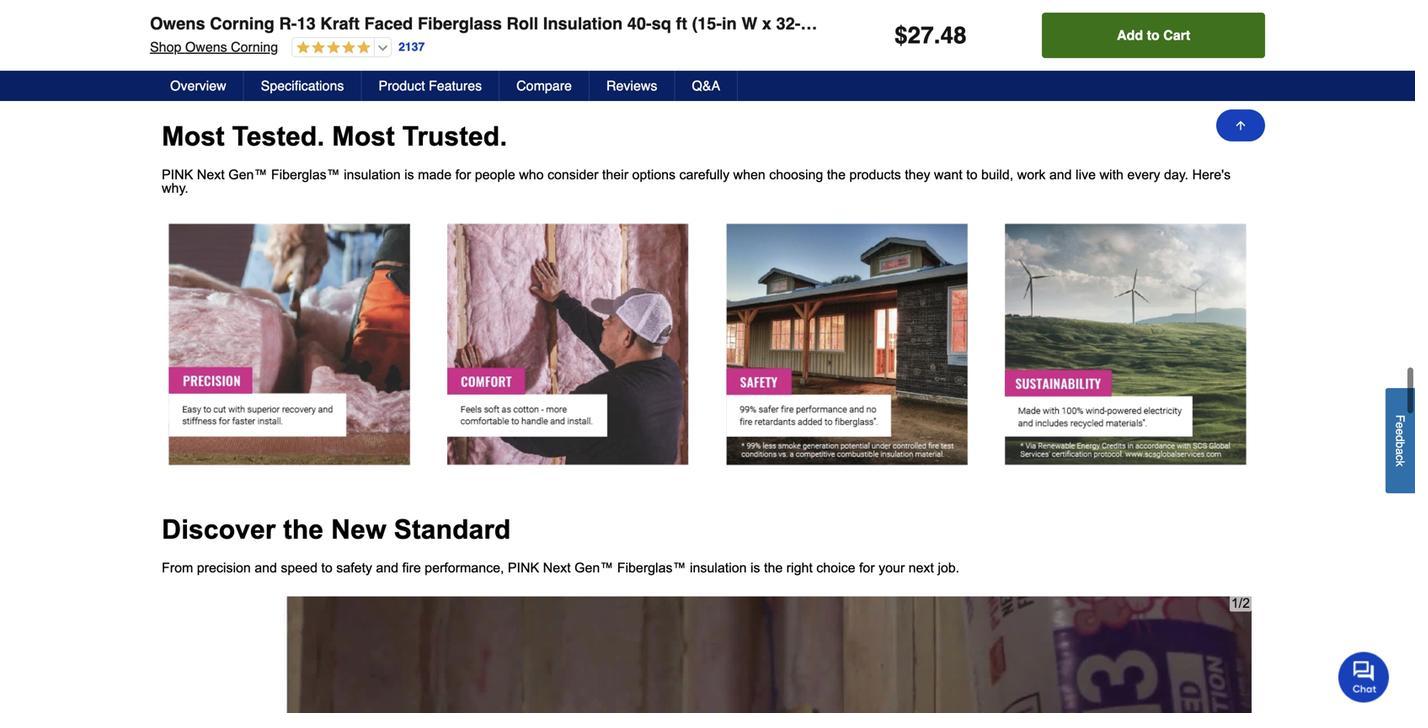 Task type: describe. For each thing, give the bounding box(es) containing it.
add to cart button
[[1042, 13, 1265, 58]]

product features
[[379, 78, 482, 94]]

their
[[602, 167, 628, 182]]

l)
[[817, 14, 832, 33]]

2 most from the left
[[332, 121, 395, 152]]

the inside pink next gen™ fiberglas™ insulation is made for people who consider their options carefully when choosing the products they want to build, work and live with every day. here's why.
[[827, 167, 846, 182]]

product
[[379, 78, 425, 94]]

48
[[941, 22, 967, 49]]

pack
[[920, 14, 960, 33]]

product features button
[[362, 71, 500, 101]]

k
[[1394, 461, 1407, 467]]

1 vertical spatial owens
[[185, 39, 227, 55]]

w
[[742, 14, 758, 33]]

next inside pink next gen™ fiberglas™ insulation is made for people who consider their options carefully when choosing the products they want to build, work and live with every day. here's why.
[[197, 167, 225, 182]]

1 horizontal spatial and
[[376, 561, 399, 576]]

pink next gen™ fiberglas™ insulation is made for people who consider their options carefully when choosing the products they want to build, work and live with every day. here's why.
[[162, 167, 1231, 196]]

overview
[[170, 78, 226, 94]]

discover the new standard
[[162, 515, 511, 545]]

choosing
[[769, 167, 823, 182]]

live
[[1076, 167, 1096, 182]]

c
[[1394, 455, 1407, 461]]

owens corning r-13 kraft faced fiberglass roll insulation 40-sq ft (15-in w x 32-ft l) individual pack
[[150, 14, 960, 33]]

when
[[733, 167, 766, 182]]

for inside pink next gen™ fiberglas™ insulation is made for people who consider their options carefully when choosing the products they want to build, work and live with every day. here's why.
[[455, 167, 471, 182]]

tested.
[[232, 121, 325, 152]]

features
[[429, 78, 482, 94]]

every
[[1127, 167, 1160, 182]]

q&a button
[[675, 71, 738, 101]]

standard
[[394, 515, 511, 545]]

consider
[[548, 167, 599, 182]]

most tested. most trusted.
[[162, 121, 507, 152]]

is inside pink next gen™ fiberglas™ insulation is made for people who consider their options carefully when choosing the products they want to build, work and live with every day. here's why.
[[404, 167, 414, 182]]

sq
[[652, 14, 671, 33]]

specifications button
[[244, 71, 362, 101]]

performance,
[[425, 561, 504, 576]]

1 horizontal spatial fiberglas™
[[617, 561, 686, 576]]

in
[[722, 14, 737, 33]]

$
[[895, 22, 908, 49]]

q&a
[[692, 78, 720, 94]]

reviews button
[[590, 71, 675, 101]]

chat invite button image
[[1339, 652, 1390, 703]]

cart
[[1164, 27, 1190, 43]]

day.
[[1164, 167, 1189, 182]]

people
[[475, 167, 515, 182]]

1 horizontal spatial pink
[[508, 561, 539, 576]]

0 horizontal spatial the
[[283, 515, 324, 545]]

13
[[297, 14, 316, 33]]

1 vertical spatial gen™
[[575, 561, 614, 576]]

your
[[879, 561, 905, 576]]

they
[[905, 167, 930, 182]]

roll
[[507, 14, 538, 33]]

overview button
[[153, 71, 244, 101]]

$ 27 . 48
[[895, 22, 967, 49]]

next
[[909, 561, 934, 576]]

here's
[[1192, 167, 1231, 182]]

products
[[850, 167, 901, 182]]

want
[[934, 167, 963, 182]]

specifications
[[261, 78, 344, 94]]

2 e from the top
[[1394, 429, 1407, 436]]

2137
[[399, 40, 425, 54]]

1 vertical spatial next
[[543, 561, 571, 576]]

discover
[[162, 515, 276, 545]]

0 horizontal spatial to
[[321, 561, 333, 576]]

options
[[632, 167, 676, 182]]

build,
[[981, 167, 1014, 182]]

1 vertical spatial is
[[751, 561, 760, 576]]

trusted.
[[402, 121, 507, 152]]

compare button
[[500, 71, 590, 101]]

fiberglass
[[418, 14, 502, 33]]

from
[[162, 561, 193, 576]]



Task type: locate. For each thing, give the bounding box(es) containing it.
0 horizontal spatial fiberglas™
[[271, 167, 340, 182]]

1 vertical spatial corning
[[231, 39, 278, 55]]

f e e d b a c k button
[[1386, 388, 1415, 494]]

1 vertical spatial fiberglas™
[[617, 561, 686, 576]]

1 vertical spatial the
[[283, 515, 324, 545]]

job.
[[938, 561, 960, 576]]

and left live
[[1050, 167, 1072, 182]]

fiberglas™ inside pink next gen™ fiberglas™ insulation is made for people who consider their options carefully when choosing the products they want to build, work and live with every day. here's why.
[[271, 167, 340, 182]]

faced
[[364, 14, 413, 33]]

to right the want
[[966, 167, 978, 182]]

next
[[197, 167, 225, 182], [543, 561, 571, 576]]

who
[[519, 167, 544, 182]]

0 vertical spatial gen™
[[228, 167, 267, 182]]

1 vertical spatial insulation
[[690, 561, 747, 576]]

shop
[[150, 39, 181, 55]]

to inside pink next gen™ fiberglas™ insulation is made for people who consider their options carefully when choosing the products they want to build, work and live with every day. here's why.
[[966, 167, 978, 182]]

insulation
[[344, 167, 401, 182], [690, 561, 747, 576]]

0 horizontal spatial gen™
[[228, 167, 267, 182]]

2 horizontal spatial the
[[827, 167, 846, 182]]

with
[[1100, 167, 1124, 182]]

is
[[404, 167, 414, 182], [751, 561, 760, 576]]

e up b
[[1394, 429, 1407, 436]]

f
[[1394, 415, 1407, 422]]

e
[[1394, 422, 1407, 429], [1394, 429, 1407, 436]]

40-
[[627, 14, 652, 33]]

new
[[331, 515, 386, 545]]

0 horizontal spatial ft
[[676, 14, 687, 33]]

owens up shop
[[150, 14, 205, 33]]

x
[[762, 14, 772, 33]]

is left right
[[751, 561, 760, 576]]

work
[[1017, 167, 1046, 182]]

0 horizontal spatial pink
[[162, 167, 193, 182]]

b
[[1394, 442, 1407, 449]]

2 vertical spatial the
[[764, 561, 783, 576]]

27
[[908, 22, 934, 49]]

carefully
[[679, 167, 730, 182]]

the
[[827, 167, 846, 182], [283, 515, 324, 545], [764, 561, 783, 576]]

to left safety
[[321, 561, 333, 576]]

speed
[[281, 561, 318, 576]]

and
[[1050, 167, 1072, 182], [255, 561, 277, 576], [376, 561, 399, 576]]

0 horizontal spatial for
[[455, 167, 471, 182]]

why.
[[162, 181, 188, 196]]

1 vertical spatial for
[[859, 561, 875, 576]]

0 horizontal spatial is
[[404, 167, 414, 182]]

reviews
[[606, 78, 657, 94]]

to right add
[[1147, 27, 1160, 43]]

insulation
[[543, 14, 623, 33]]

most
[[162, 121, 225, 152], [332, 121, 395, 152]]

1 vertical spatial pink
[[508, 561, 539, 576]]

1 horizontal spatial to
[[966, 167, 978, 182]]

most down product
[[332, 121, 395, 152]]

right
[[787, 561, 813, 576]]

e up d
[[1394, 422, 1407, 429]]

1 horizontal spatial insulation
[[690, 561, 747, 576]]

gen™ inside pink next gen™ fiberglas™ insulation is made for people who consider their options carefully when choosing the products they want to build, work and live with every day. here's why.
[[228, 167, 267, 182]]

0 vertical spatial the
[[827, 167, 846, 182]]

pink inside pink next gen™ fiberglas™ insulation is made for people who consider their options carefully when choosing the products they want to build, work and live with every day. here's why.
[[162, 167, 193, 182]]

2 horizontal spatial to
[[1147, 27, 1160, 43]]

individual
[[837, 14, 916, 33]]

1 vertical spatial to
[[966, 167, 978, 182]]

insulation inside pink next gen™ fiberglas™ insulation is made for people who consider their options carefully when choosing the products they want to build, work and live with every day. here's why.
[[344, 167, 401, 182]]

0 vertical spatial is
[[404, 167, 414, 182]]

corning up specifications
[[231, 39, 278, 55]]

1 horizontal spatial gen™
[[575, 561, 614, 576]]

1 horizontal spatial next
[[543, 561, 571, 576]]

made
[[418, 167, 452, 182]]

4.7 stars image
[[292, 40, 371, 56]]

the left right
[[764, 561, 783, 576]]

0 vertical spatial owens
[[150, 14, 205, 33]]

the left the products
[[827, 167, 846, 182]]

0 horizontal spatial most
[[162, 121, 225, 152]]

corning
[[210, 14, 274, 33], [231, 39, 278, 55]]

1 horizontal spatial for
[[859, 561, 875, 576]]

1 horizontal spatial most
[[332, 121, 395, 152]]

owens up overview
[[185, 39, 227, 55]]

fiberglas™
[[271, 167, 340, 182], [617, 561, 686, 576]]

0 horizontal spatial next
[[197, 167, 225, 182]]

d
[[1394, 436, 1407, 442]]

add to cart
[[1117, 27, 1190, 43]]

fire
[[402, 561, 421, 576]]

2 ft from the left
[[801, 14, 812, 33]]

1 ft from the left
[[676, 14, 687, 33]]

safety
[[336, 561, 372, 576]]

add
[[1117, 27, 1143, 43]]

for left your
[[859, 561, 875, 576]]

a
[[1394, 449, 1407, 455]]

.
[[934, 22, 941, 49]]

and inside pink next gen™ fiberglas™ insulation is made for people who consider their options carefully when choosing the products they want to build, work and live with every day. here's why.
[[1050, 167, 1072, 182]]

the up speed at the left of the page
[[283, 515, 324, 545]]

0 vertical spatial insulation
[[344, 167, 401, 182]]

for right made
[[455, 167, 471, 182]]

0 vertical spatial next
[[197, 167, 225, 182]]

2 vertical spatial to
[[321, 561, 333, 576]]

0 horizontal spatial insulation
[[344, 167, 401, 182]]

(15-
[[692, 14, 722, 33]]

to inside button
[[1147, 27, 1160, 43]]

0 vertical spatial corning
[[210, 14, 274, 33]]

r-
[[279, 14, 297, 33]]

ft
[[676, 14, 687, 33], [801, 14, 812, 33]]

f e e d b a c k
[[1394, 415, 1407, 467]]

1 horizontal spatial is
[[751, 561, 760, 576]]

and left speed at the left of the page
[[255, 561, 277, 576]]

and left "fire"
[[376, 561, 399, 576]]

owens
[[150, 14, 205, 33], [185, 39, 227, 55]]

ft left l)
[[801, 14, 812, 33]]

insulation left right
[[690, 561, 747, 576]]

1 horizontal spatial ft
[[801, 14, 812, 33]]

1 horizontal spatial the
[[764, 561, 783, 576]]

for
[[455, 167, 471, 182], [859, 561, 875, 576]]

1 most from the left
[[162, 121, 225, 152]]

32-
[[776, 14, 801, 33]]

most down "overview" button
[[162, 121, 225, 152]]

pink
[[162, 167, 193, 182], [508, 561, 539, 576]]

from precision and speed to safety and fire performance, pink next gen™ fiberglas™ insulation is the right choice for your next job.
[[162, 561, 960, 576]]

shop owens corning
[[150, 39, 278, 55]]

precision
[[197, 561, 251, 576]]

gen™
[[228, 167, 267, 182], [575, 561, 614, 576]]

corning up shop owens corning
[[210, 14, 274, 33]]

kraft
[[320, 14, 360, 33]]

0 vertical spatial pink
[[162, 167, 193, 182]]

0 vertical spatial to
[[1147, 27, 1160, 43]]

choice
[[817, 561, 856, 576]]

0 vertical spatial fiberglas™
[[271, 167, 340, 182]]

compare
[[517, 78, 572, 94]]

insulation down "most tested. most trusted."
[[344, 167, 401, 182]]

arrow up image
[[1234, 119, 1248, 132]]

is left made
[[404, 167, 414, 182]]

0 vertical spatial for
[[455, 167, 471, 182]]

ft right sq
[[676, 14, 687, 33]]

0 horizontal spatial and
[[255, 561, 277, 576]]

1 e from the top
[[1394, 422, 1407, 429]]

to
[[1147, 27, 1160, 43], [966, 167, 978, 182], [321, 561, 333, 576]]

2 horizontal spatial and
[[1050, 167, 1072, 182]]



Task type: vqa. For each thing, say whether or not it's contained in the screenshot.
PINK in Pink Next Gen™ Fiberglas™ Insulation Is Made For People Who Consider Their Options Carefully When Choosing The Products They Want To Build, Work And Live With Every Day. Here'S Why.
yes



